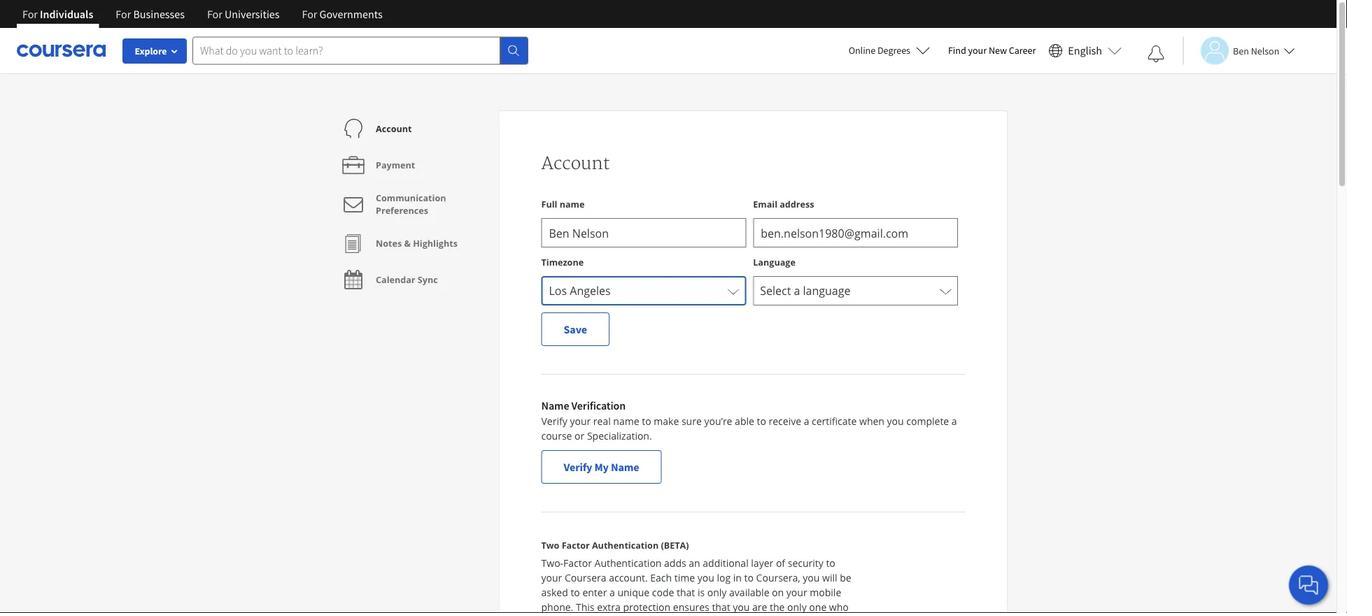 Task type: describe. For each thing, give the bounding box(es) containing it.
for for businesses
[[116, 7, 131, 21]]

communication
[[376, 192, 446, 204]]

be
[[840, 572, 851, 585]]

for governments
[[302, 7, 383, 21]]

name inside name verification verify your real name to make sure you're able to receive a certificate when you complete a course or specialization.
[[541, 399, 569, 413]]

of
[[776, 557, 785, 570]]

1 vertical spatial factor
[[563, 557, 592, 570]]

2 horizontal spatial a
[[952, 415, 957, 428]]

you up the is
[[697, 572, 714, 585]]

to up will
[[826, 557, 835, 570]]

one
[[809, 601, 827, 614]]

calendar sync
[[376, 274, 438, 286]]

for for individuals
[[22, 7, 38, 21]]

additional
[[703, 557, 749, 570]]

0 vertical spatial that
[[677, 586, 695, 600]]

for universities
[[207, 7, 280, 21]]

1 horizontal spatial account
[[541, 153, 610, 174]]

&
[[404, 238, 411, 249]]

you inside name verification verify your real name to make sure you're able to receive a certificate when you complete a course or specialization.
[[887, 415, 904, 428]]

1 vertical spatial that
[[712, 601, 730, 614]]

enter
[[583, 586, 607, 600]]

coursera
[[565, 572, 606, 585]]

full name
[[541, 198, 585, 210]]

full
[[541, 198, 557, 210]]

0 vertical spatial factor
[[562, 540, 590, 552]]

email
[[753, 198, 777, 210]]

are
[[752, 601, 767, 614]]

for for universities
[[207, 7, 222, 21]]

real
[[593, 415, 611, 428]]

verify inside verify my name link
[[564, 460, 592, 474]]

0 horizontal spatial only
[[707, 586, 727, 600]]

available
[[729, 586, 769, 600]]

time
[[674, 572, 695, 585]]

show notifications image
[[1148, 45, 1164, 62]]

certificate
[[812, 415, 857, 428]]

address
[[780, 198, 814, 210]]

course
[[541, 430, 572, 443]]

universities
[[225, 7, 280, 21]]

communication preferences link
[[339, 183, 488, 225]]

extra
[[597, 601, 621, 614]]

security
[[788, 557, 823, 570]]

able
[[735, 415, 754, 428]]

sync
[[418, 274, 438, 286]]

save
[[564, 323, 587, 337]]

banner navigation
[[11, 0, 394, 38]]

0 vertical spatial authentication
[[592, 540, 659, 552]]

career
[[1009, 44, 1036, 57]]

your inside find your new career link
[[968, 44, 987, 57]]

ensures
[[673, 601, 709, 614]]

verify my name link
[[541, 451, 662, 484]]

to right able
[[757, 415, 766, 428]]

account link
[[339, 111, 412, 147]]

protection
[[623, 601, 670, 614]]

highlights
[[413, 238, 458, 249]]

code
[[652, 586, 674, 600]]

this
[[576, 601, 594, 614]]

1 vertical spatial name
[[611, 460, 639, 474]]

governments
[[320, 7, 383, 21]]

find your new career
[[948, 44, 1036, 57]]

mobile
[[810, 586, 841, 600]]

complete
[[906, 415, 949, 428]]

calendar
[[376, 274, 415, 286]]

two factor authentication (beta) two-factor authentication adds an additional layer of                 security to your coursera account. each time you log in to coursera,                 you will be asked to enter a unique code that is only available on                 your mobile phone. this extra protection ensures that you are the only                 one 
[[541, 540, 851, 614]]

adds
[[664, 557, 686, 570]]

language
[[753, 256, 796, 268]]

on
[[772, 586, 784, 600]]

sure
[[682, 415, 702, 428]]

two-
[[541, 557, 563, 570]]

businesses
[[133, 7, 185, 21]]

or
[[575, 430, 585, 443]]

account.
[[609, 572, 648, 585]]

online
[[849, 44, 876, 57]]



Task type: vqa. For each thing, say whether or not it's contained in the screenshot.
Notes & Highlights
yes



Task type: locate. For each thing, give the bounding box(es) containing it.
only right the is
[[707, 586, 727, 600]]

payment link
[[339, 147, 415, 183]]

factor
[[562, 540, 590, 552], [563, 557, 592, 570]]

save button
[[541, 313, 609, 346]]

you down available
[[733, 601, 750, 614]]

online degrees button
[[837, 35, 941, 66]]

3 for from the left
[[207, 7, 222, 21]]

Full name text field
[[541, 218, 746, 248]]

calendar sync link
[[339, 262, 438, 298]]

your right the on
[[786, 586, 807, 600]]

notes
[[376, 238, 402, 249]]

for individuals
[[22, 7, 93, 21]]

1 vertical spatial only
[[787, 601, 807, 614]]

account settings element
[[329, 111, 499, 298]]

a inside two factor authentication (beta) two-factor authentication adds an additional layer of                 security to your coursera account. each time you log in to coursera,                 you will be asked to enter a unique code that is only available on                 your mobile phone. this extra protection ensures that you are the only                 one
[[610, 586, 615, 600]]

1 horizontal spatial only
[[787, 601, 807, 614]]

an
[[689, 557, 700, 570]]

Email address text field
[[753, 218, 958, 248]]

in
[[733, 572, 742, 585]]

your down 'two-'
[[541, 572, 562, 585]]

1 for from the left
[[22, 7, 38, 21]]

name up course
[[541, 399, 569, 413]]

verify up course
[[541, 415, 567, 428]]

find your new career link
[[941, 42, 1043, 59]]

notes & highlights link
[[339, 225, 458, 262]]

factor right two
[[562, 540, 590, 552]]

for left "universities"
[[207, 7, 222, 21]]

for for governments
[[302, 7, 317, 21]]

0 vertical spatial name
[[560, 198, 585, 210]]

you right when
[[887, 415, 904, 428]]

0 horizontal spatial name
[[560, 198, 585, 210]]

your inside name verification verify your real name to make sure you're able to receive a certificate when you complete a course or specialization.
[[570, 415, 591, 428]]

0 horizontal spatial name
[[541, 399, 569, 413]]

to up this
[[571, 586, 580, 600]]

name verification verify your real name to make sure you're able to receive a certificate when you complete a course or specialization.
[[541, 399, 957, 443]]

name right full
[[560, 198, 585, 210]]

for businesses
[[116, 7, 185, 21]]

my
[[594, 460, 609, 474]]

1 vertical spatial name
[[613, 415, 639, 428]]

make
[[654, 415, 679, 428]]

0 vertical spatial name
[[541, 399, 569, 413]]

a
[[804, 415, 809, 428], [952, 415, 957, 428], [610, 586, 615, 600]]

each
[[650, 572, 672, 585]]

for left individuals
[[22, 7, 38, 21]]

payment
[[376, 159, 415, 171]]

What do you want to learn? text field
[[192, 37, 500, 65]]

english
[[1068, 44, 1102, 58]]

email address
[[753, 198, 814, 210]]

1 horizontal spatial name
[[613, 415, 639, 428]]

individuals
[[40, 7, 93, 21]]

the
[[770, 601, 785, 614]]

name
[[541, 399, 569, 413], [611, 460, 639, 474]]

verify
[[541, 415, 567, 428], [564, 460, 592, 474]]

unique
[[618, 586, 650, 600]]

None search field
[[192, 37, 528, 65]]

you down security
[[803, 572, 820, 585]]

timezone
[[541, 256, 584, 268]]

verification
[[571, 399, 626, 413]]

1 horizontal spatial a
[[804, 415, 809, 428]]

2 for from the left
[[116, 7, 131, 21]]

that down log
[[712, 601, 730, 614]]

a right 'receive'
[[804, 415, 809, 428]]

new
[[989, 44, 1007, 57]]

1 vertical spatial account
[[541, 153, 610, 174]]

0 horizontal spatial account
[[376, 123, 412, 135]]

nelson
[[1251, 44, 1279, 57]]

a up extra
[[610, 586, 615, 600]]

degrees
[[878, 44, 910, 57]]

name
[[560, 198, 585, 210], [613, 415, 639, 428]]

receive
[[769, 415, 801, 428]]

log
[[717, 572, 731, 585]]

to right in
[[744, 572, 754, 585]]

a right complete
[[952, 415, 957, 428]]

name right my
[[611, 460, 639, 474]]

english button
[[1043, 28, 1127, 73]]

1 vertical spatial verify
[[564, 460, 592, 474]]

online degrees
[[849, 44, 910, 57]]

for left businesses
[[116, 7, 131, 21]]

account up payment
[[376, 123, 412, 135]]

coursera,
[[756, 572, 800, 585]]

you
[[887, 415, 904, 428], [697, 572, 714, 585], [803, 572, 820, 585], [733, 601, 750, 614]]

coursera image
[[17, 39, 106, 62]]

factor up the coursera
[[563, 557, 592, 570]]

your
[[968, 44, 987, 57], [570, 415, 591, 428], [541, 572, 562, 585], [786, 586, 807, 600]]

for
[[22, 7, 38, 21], [116, 7, 131, 21], [207, 7, 222, 21], [302, 7, 317, 21]]

for left governments
[[302, 7, 317, 21]]

verify left my
[[564, 460, 592, 474]]

1 vertical spatial authentication
[[594, 557, 662, 570]]

explore button
[[122, 38, 187, 64]]

name up specialization.
[[613, 415, 639, 428]]

account up full name
[[541, 153, 610, 174]]

asked
[[541, 586, 568, 600]]

to left the make
[[642, 415, 651, 428]]

verify my name
[[564, 460, 639, 474]]

ben nelson button
[[1183, 37, 1295, 65]]

0 vertical spatial account
[[376, 123, 412, 135]]

find
[[948, 44, 966, 57]]

(beta)
[[661, 540, 689, 552]]

explore
[[135, 45, 167, 57]]

your right the find
[[968, 44, 987, 57]]

4 for from the left
[[302, 7, 317, 21]]

specialization.
[[587, 430, 652, 443]]

communication preferences
[[376, 192, 446, 217]]

will
[[822, 572, 837, 585]]

only
[[707, 586, 727, 600], [787, 601, 807, 614]]

0 vertical spatial verify
[[541, 415, 567, 428]]

phone.
[[541, 601, 573, 614]]

you're
[[704, 415, 732, 428]]

verify inside name verification verify your real name to make sure you're able to receive a certificate when you complete a course or specialization.
[[541, 415, 567, 428]]

only right the
[[787, 601, 807, 614]]

your up or
[[570, 415, 591, 428]]

preferences
[[376, 205, 428, 217]]

when
[[859, 415, 884, 428]]

that down time
[[677, 586, 695, 600]]

authentication
[[592, 540, 659, 552], [594, 557, 662, 570]]

0 vertical spatial only
[[707, 586, 727, 600]]

layer
[[751, 557, 773, 570]]

ben
[[1233, 44, 1249, 57]]

that
[[677, 586, 695, 600], [712, 601, 730, 614]]

is
[[698, 586, 705, 600]]

1 horizontal spatial that
[[712, 601, 730, 614]]

0 horizontal spatial that
[[677, 586, 695, 600]]

account
[[376, 123, 412, 135], [541, 153, 610, 174]]

notes & highlights
[[376, 238, 458, 249]]

0 horizontal spatial a
[[610, 586, 615, 600]]

chat with us image
[[1297, 575, 1320, 597]]

1 horizontal spatial name
[[611, 460, 639, 474]]

name inside name verification verify your real name to make sure you're able to receive a certificate when you complete a course or specialization.
[[613, 415, 639, 428]]

ben nelson
[[1233, 44, 1279, 57]]

two
[[541, 540, 559, 552]]



